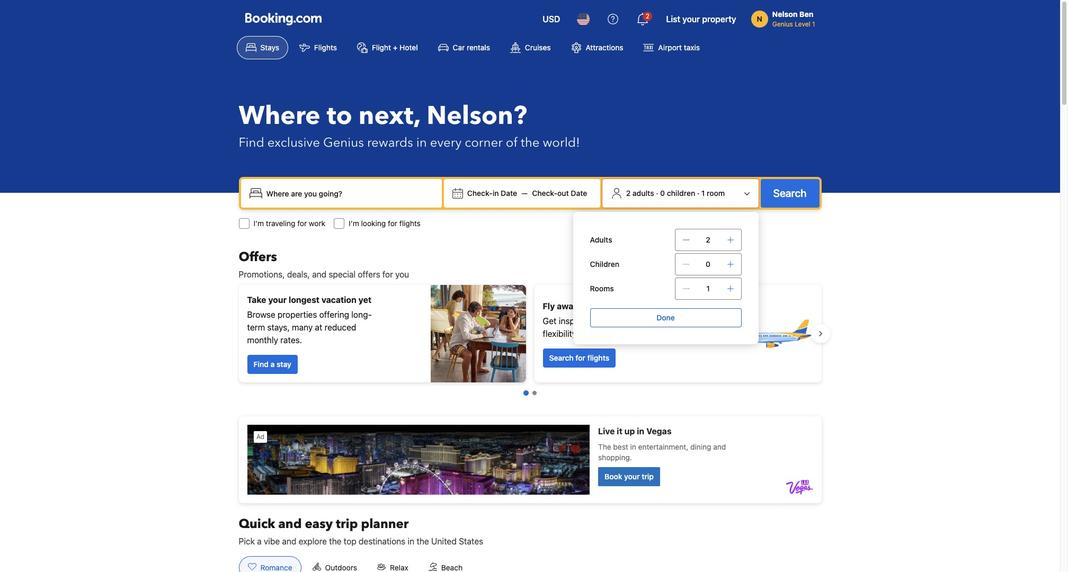 Task type: vqa. For each thing, say whether or not it's contained in the screenshot.


Task type: describe. For each thing, give the bounding box(es) containing it.
of
[[506, 134, 518, 152]]

room
[[707, 189, 725, 198]]

take your longest vacation yet browse properties offering long- term stays, many at reduced monthly rates.
[[247, 295, 372, 345]]

list your property link
[[660, 6, 743, 32]]

for left work at the top left of page
[[297, 219, 307, 228]]

1 inside button
[[701, 189, 705, 198]]

fly away to your dream vacation get inspired – compare and book flights with flexibility
[[543, 301, 715, 339]]

car
[[453, 43, 465, 52]]

genius inside nelson ben genius level 1
[[772, 20, 793, 28]]

reduced
[[325, 323, 356, 332]]

usd
[[543, 14, 560, 24]]

+
[[393, 43, 398, 52]]

and inside offers promotions, deals, and special offers for you
[[312, 270, 326, 279]]

children
[[590, 260, 619, 269]]

browse
[[247, 310, 275, 319]]

at
[[315, 323, 322, 332]]

usd button
[[536, 6, 567, 32]]

exclusive
[[267, 134, 320, 152]]

attractions link
[[562, 36, 632, 59]]

nelson
[[772, 10, 798, 19]]

property
[[702, 14, 736, 24]]

booking.com image
[[245, 13, 321, 25]]

quick and easy trip planner pick a vibe and explore the top destinations in the united states
[[239, 516, 483, 546]]

nelson ben genius level 1
[[772, 10, 815, 28]]

destinations
[[359, 537, 406, 546]]

a inside quick and easy trip planner pick a vibe and explore the top destinations in the united states
[[257, 537, 262, 546]]

adults
[[633, 189, 654, 198]]

rewards
[[367, 134, 413, 152]]

top
[[344, 537, 356, 546]]

for inside region
[[576, 353, 585, 362]]

get
[[543, 316, 557, 326]]

properties
[[278, 310, 317, 319]]

1 date from the left
[[501, 189, 517, 198]]

stays link
[[237, 36, 288, 59]]

1 vertical spatial 0
[[706, 260, 711, 269]]

to inside fly away to your dream vacation get inspired – compare and book flights with flexibility
[[580, 301, 589, 311]]

attractions
[[586, 43, 623, 52]]

offers
[[358, 270, 380, 279]]

take
[[247, 295, 266, 305]]

where
[[239, 99, 320, 134]]

0 inside button
[[660, 189, 665, 198]]

2 horizontal spatial 2
[[706, 235, 710, 244]]

n
[[757, 14, 762, 23]]

and inside fly away to your dream vacation get inspired – compare and book flights with flexibility
[[635, 316, 649, 326]]

you
[[395, 270, 409, 279]]

taxis
[[684, 43, 700, 52]]

stays,
[[267, 323, 290, 332]]

quick
[[239, 516, 275, 533]]

for inside offers promotions, deals, and special offers for you
[[382, 270, 393, 279]]

long-
[[351, 310, 372, 319]]

next,
[[359, 99, 420, 134]]

airport taxis link
[[634, 36, 709, 59]]

offering
[[319, 310, 349, 319]]

with
[[698, 316, 715, 326]]

your for longest
[[268, 295, 287, 305]]

and up vibe
[[278, 516, 302, 533]]

search for search for flights
[[549, 353, 574, 362]]

2 vertical spatial flights
[[587, 353, 609, 362]]

1 horizontal spatial 1
[[706, 284, 710, 293]]

your inside fly away to your dream vacation get inspired – compare and book flights with flexibility
[[591, 301, 609, 311]]

list your property
[[666, 14, 736, 24]]

adults
[[590, 235, 612, 244]]

flight + hotel link
[[348, 36, 427, 59]]

where to next, nelson? find exclusive genius rewards in every corner of the world!
[[239, 99, 580, 152]]

search for flights link
[[543, 349, 616, 368]]

inspired
[[559, 316, 589, 326]]

pick
[[239, 537, 255, 546]]

2 · from the left
[[697, 189, 699, 198]]

the inside where to next, nelson? find exclusive genius rewards in every corner of the world!
[[521, 134, 540, 152]]

level
[[795, 20, 810, 28]]

2 inside dropdown button
[[646, 12, 650, 20]]

1 inside nelson ben genius level 1
[[812, 20, 815, 28]]

list
[[666, 14, 680, 24]]

2 adults · 0 children · 1 room
[[626, 189, 725, 198]]

ben
[[800, 10, 814, 19]]

airport taxis
[[658, 43, 700, 52]]

rentals
[[467, 43, 490, 52]]

i'm traveling for work
[[254, 219, 325, 228]]

fly
[[543, 301, 555, 311]]

trip
[[336, 516, 358, 533]]

check-in date — check-out date
[[467, 189, 587, 198]]

flights link
[[290, 36, 346, 59]]

many
[[292, 323, 313, 332]]

children
[[667, 189, 695, 198]]

search for flights
[[549, 353, 609, 362]]

region containing take your longest vacation yet
[[230, 281, 830, 387]]

your account menu nelson ben genius level 1 element
[[751, 5, 819, 29]]

special
[[329, 270, 356, 279]]

monthly
[[247, 335, 278, 345]]

vacation inside fly away to your dream vacation get inspired – compare and book flights with flexibility
[[639, 301, 674, 311]]

car rentals link
[[429, 36, 499, 59]]

2 adults · 0 children · 1 room button
[[607, 183, 754, 203]]

longest
[[289, 295, 320, 305]]

find a stay
[[254, 360, 291, 369]]

world!
[[543, 134, 580, 152]]

in inside quick and easy trip planner pick a vibe and explore the top destinations in the united states
[[408, 537, 414, 546]]

every
[[430, 134, 462, 152]]

fly away to your dream vacation image
[[739, 297, 813, 371]]

and right vibe
[[282, 537, 296, 546]]

rates.
[[280, 335, 302, 345]]

stays
[[260, 43, 279, 52]]

check-in date button
[[463, 184, 521, 203]]

1 · from the left
[[656, 189, 658, 198]]

main content containing offers
[[230, 248, 830, 572]]



Task type: locate. For each thing, give the bounding box(es) containing it.
for left "you"
[[382, 270, 393, 279]]

0 vertical spatial 0
[[660, 189, 665, 198]]

airport
[[658, 43, 682, 52]]

0 vertical spatial 2
[[646, 12, 650, 20]]

0 horizontal spatial your
[[268, 295, 287, 305]]

0 horizontal spatial genius
[[323, 134, 364, 152]]

genius
[[772, 20, 793, 28], [323, 134, 364, 152]]

2 left adults
[[626, 189, 631, 198]]

0 vertical spatial find
[[239, 134, 264, 152]]

offers promotions, deals, and special offers for you
[[239, 248, 409, 279]]

1 vertical spatial to
[[580, 301, 589, 311]]

planner
[[361, 516, 409, 533]]

Where are you going? field
[[262, 184, 438, 203]]

away
[[557, 301, 578, 311]]

check- right —
[[532, 189, 557, 198]]

promotions,
[[239, 270, 285, 279]]

term
[[247, 323, 265, 332]]

0 horizontal spatial date
[[501, 189, 517, 198]]

cruises
[[525, 43, 551, 52]]

flights
[[399, 219, 421, 228], [673, 316, 696, 326], [587, 353, 609, 362]]

united
[[431, 537, 457, 546]]

in right destinations
[[408, 537, 414, 546]]

2 left the list
[[646, 12, 650, 20]]

0 horizontal spatial search
[[549, 353, 574, 362]]

search for search
[[773, 187, 807, 199]]

find a stay link
[[247, 355, 298, 374]]

check-out date button
[[528, 184, 592, 203]]

search inside 'button'
[[773, 187, 807, 199]]

out
[[557, 189, 569, 198]]

0 vertical spatial flights
[[399, 219, 421, 228]]

in
[[416, 134, 427, 152], [493, 189, 499, 198], [408, 537, 414, 546]]

flights inside fly away to your dream vacation get inspired – compare and book flights with flexibility
[[673, 316, 696, 326]]

your for property
[[683, 14, 700, 24]]

the left united
[[417, 537, 429, 546]]

your right take
[[268, 295, 287, 305]]

2 horizontal spatial your
[[683, 14, 700, 24]]

find down where
[[239, 134, 264, 152]]

1 vertical spatial 2
[[626, 189, 631, 198]]

take your longest vacation yet image
[[431, 285, 526, 383]]

0 horizontal spatial check-
[[467, 189, 493, 198]]

1 horizontal spatial genius
[[772, 20, 793, 28]]

compare
[[599, 316, 632, 326]]

find left stay
[[254, 360, 269, 369]]

advertisement region
[[239, 416, 822, 503]]

rooms
[[590, 284, 614, 293]]

progress bar
[[523, 390, 536, 396]]

deals,
[[287, 270, 310, 279]]

check-
[[467, 189, 493, 198], [532, 189, 557, 198]]

1 horizontal spatial date
[[571, 189, 587, 198]]

your right the list
[[683, 14, 700, 24]]

for right looking in the left top of the page
[[388, 219, 397, 228]]

1 vertical spatial flights
[[673, 316, 696, 326]]

0 vertical spatial genius
[[772, 20, 793, 28]]

1 vertical spatial 1
[[701, 189, 705, 198]]

0 horizontal spatial to
[[327, 99, 352, 134]]

1 right the level
[[812, 20, 815, 28]]

your up the –
[[591, 301, 609, 311]]

and right deals,
[[312, 270, 326, 279]]

2 down 'room'
[[706, 235, 710, 244]]

a inside find a stay link
[[271, 360, 275, 369]]

2 button
[[630, 6, 656, 32]]

date left —
[[501, 189, 517, 198]]

1 left 'room'
[[701, 189, 705, 198]]

0 vertical spatial in
[[416, 134, 427, 152]]

0 horizontal spatial a
[[257, 537, 262, 546]]

0 horizontal spatial flights
[[399, 219, 421, 228]]

0 horizontal spatial the
[[329, 537, 342, 546]]

1 horizontal spatial in
[[416, 134, 427, 152]]

the
[[521, 134, 540, 152], [329, 537, 342, 546], [417, 537, 429, 546]]

0 horizontal spatial ·
[[656, 189, 658, 198]]

search
[[773, 187, 807, 199], [549, 353, 574, 362]]

to right away
[[580, 301, 589, 311]]

0 vertical spatial search
[[773, 187, 807, 199]]

genius left rewards
[[323, 134, 364, 152]]

0
[[660, 189, 665, 198], [706, 260, 711, 269]]

1 horizontal spatial 2
[[646, 12, 650, 20]]

in inside where to next, nelson? find exclusive genius rewards in every corner of the world!
[[416, 134, 427, 152]]

cruises link
[[501, 36, 560, 59]]

find inside where to next, nelson? find exclusive genius rewards in every corner of the world!
[[239, 134, 264, 152]]

date right "out"
[[571, 189, 587, 198]]

vacation inside take your longest vacation yet browse properties offering long- term stays, many at reduced monthly rates.
[[322, 295, 357, 305]]

main content
[[230, 248, 830, 572]]

search button
[[761, 179, 819, 208]]

easy
[[305, 516, 333, 533]]

2 vertical spatial in
[[408, 537, 414, 546]]

0 horizontal spatial 1
[[701, 189, 705, 198]]

2 date from the left
[[571, 189, 587, 198]]

1 horizontal spatial vacation
[[639, 301, 674, 311]]

find
[[239, 134, 264, 152], [254, 360, 269, 369]]

the left the top
[[329, 537, 342, 546]]

1 horizontal spatial to
[[580, 301, 589, 311]]

vacation up offering
[[322, 295, 357, 305]]

a left vibe
[[257, 537, 262, 546]]

1 vertical spatial a
[[257, 537, 262, 546]]

flights right looking in the left top of the page
[[399, 219, 421, 228]]

tab list
[[230, 556, 480, 572]]

1 horizontal spatial the
[[417, 537, 429, 546]]

1 check- from the left
[[467, 189, 493, 198]]

· right adults
[[656, 189, 658, 198]]

check- left —
[[467, 189, 493, 198]]

·
[[656, 189, 658, 198], [697, 189, 699, 198]]

genius inside where to next, nelson? find exclusive genius rewards in every corner of the world!
[[323, 134, 364, 152]]

1 vertical spatial search
[[549, 353, 574, 362]]

1 horizontal spatial your
[[591, 301, 609, 311]]

vacation up done
[[639, 301, 674, 311]]

1 horizontal spatial check-
[[532, 189, 557, 198]]

flights
[[314, 43, 337, 52]]

2 check- from the left
[[532, 189, 557, 198]]

done button
[[590, 308, 742, 327]]

corner
[[465, 134, 503, 152]]

1 horizontal spatial search
[[773, 187, 807, 199]]

0 vertical spatial to
[[327, 99, 352, 134]]

flight
[[372, 43, 391, 52]]

2 horizontal spatial 1
[[812, 20, 815, 28]]

genius down the nelson
[[772, 20, 793, 28]]

0 horizontal spatial vacation
[[322, 295, 357, 305]]

for down the flexibility
[[576, 353, 585, 362]]

2
[[646, 12, 650, 20], [626, 189, 631, 198], [706, 235, 710, 244]]

the right of
[[521, 134, 540, 152]]

1 vertical spatial genius
[[323, 134, 364, 152]]

states
[[459, 537, 483, 546]]

done
[[657, 313, 675, 322]]

1 vertical spatial find
[[254, 360, 269, 369]]

i'm
[[254, 219, 264, 228]]

flights down the –
[[587, 353, 609, 362]]

in left every
[[416, 134, 427, 152]]

a left stay
[[271, 360, 275, 369]]

0 vertical spatial 1
[[812, 20, 815, 28]]

2 horizontal spatial the
[[521, 134, 540, 152]]

1 horizontal spatial flights
[[587, 353, 609, 362]]

to left the next,
[[327, 99, 352, 134]]

· right children
[[697, 189, 699, 198]]

car rentals
[[453, 43, 490, 52]]

2 horizontal spatial in
[[493, 189, 499, 198]]

in left —
[[493, 189, 499, 198]]

looking
[[361, 219, 386, 228]]

2 vertical spatial 2
[[706, 235, 710, 244]]

flight + hotel
[[372, 43, 418, 52]]

1
[[812, 20, 815, 28], [701, 189, 705, 198], [706, 284, 710, 293]]

flexibility
[[543, 329, 577, 339]]

work
[[309, 219, 325, 228]]

1 vertical spatial in
[[493, 189, 499, 198]]

traveling
[[266, 219, 295, 228]]

and
[[312, 270, 326, 279], [635, 316, 649, 326], [278, 516, 302, 533], [282, 537, 296, 546]]

1 up with
[[706, 284, 710, 293]]

0 horizontal spatial 0
[[660, 189, 665, 198]]

explore
[[299, 537, 327, 546]]

2 inside button
[[626, 189, 631, 198]]

—
[[521, 189, 528, 198]]

1 horizontal spatial 0
[[706, 260, 711, 269]]

your inside take your longest vacation yet browse properties offering long- term stays, many at reduced monthly rates.
[[268, 295, 287, 305]]

hotel
[[400, 43, 418, 52]]

flights left with
[[673, 316, 696, 326]]

search inside region
[[549, 353, 574, 362]]

1 horizontal spatial a
[[271, 360, 275, 369]]

0 vertical spatial a
[[271, 360, 275, 369]]

2 horizontal spatial flights
[[673, 316, 696, 326]]

nelson?
[[427, 99, 527, 134]]

2 vertical spatial 1
[[706, 284, 710, 293]]

and left 'book'
[[635, 316, 649, 326]]

0 horizontal spatial in
[[408, 537, 414, 546]]

to inside where to next, nelson? find exclusive genius rewards in every corner of the world!
[[327, 99, 352, 134]]

region
[[230, 281, 830, 387]]

find inside region
[[254, 360, 269, 369]]

yet
[[359, 295, 371, 305]]

0 horizontal spatial 2
[[626, 189, 631, 198]]

i'm
[[349, 219, 359, 228]]

vibe
[[264, 537, 280, 546]]

i'm looking for flights
[[349, 219, 421, 228]]

a
[[271, 360, 275, 369], [257, 537, 262, 546]]

dream
[[611, 301, 637, 311]]

stay
[[277, 360, 291, 369]]

to
[[327, 99, 352, 134], [580, 301, 589, 311]]

date
[[501, 189, 517, 198], [571, 189, 587, 198]]

1 horizontal spatial ·
[[697, 189, 699, 198]]



